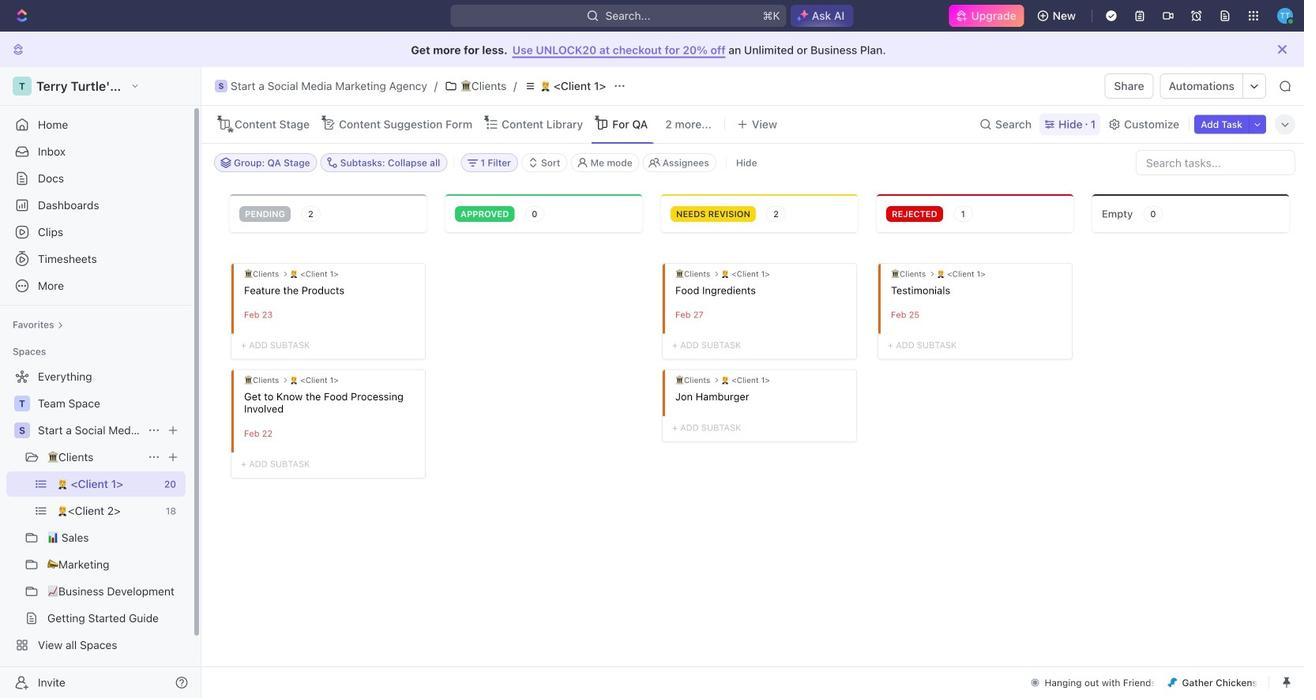 Task type: locate. For each thing, give the bounding box(es) containing it.
start a social media marketing agency, , element
[[215, 80, 228, 92], [14, 423, 30, 439]]

terry turtle's workspace, , element
[[13, 77, 32, 96]]

1 horizontal spatial start a social media marketing agency, , element
[[215, 80, 228, 92]]

tree
[[6, 364, 186, 685]]

0 horizontal spatial start a social media marketing agency, , element
[[14, 423, 30, 439]]

team space, , element
[[14, 396, 30, 412]]

1 vertical spatial start a social media marketing agency, , element
[[14, 423, 30, 439]]



Task type: describe. For each thing, give the bounding box(es) containing it.
sidebar navigation
[[0, 67, 205, 699]]

tree inside sidebar navigation
[[6, 364, 186, 685]]

Search tasks... text field
[[1137, 151, 1295, 175]]

0 vertical spatial start a social media marketing agency, , element
[[215, 80, 228, 92]]

drumstick bite image
[[1168, 678, 1178, 688]]



Task type: vqa. For each thing, say whether or not it's contained in the screenshot.
left is
no



